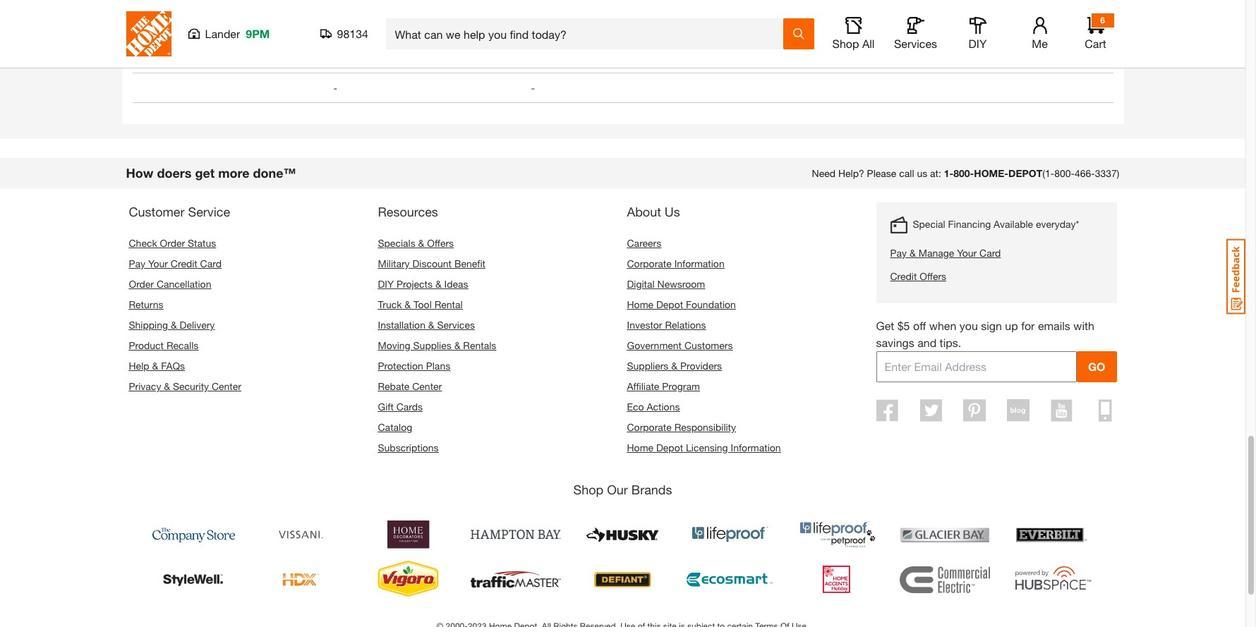 Task type: locate. For each thing, give the bounding box(es) containing it.
800- right at:
[[954, 167, 974, 179]]

services down the rental
[[437, 319, 475, 331]]

gift cards
[[378, 401, 423, 413]]

affiliate program
[[627, 380, 700, 392]]

shop left all
[[833, 37, 859, 50]]

1 horizontal spatial 800-
[[1055, 167, 1075, 179]]

your down financing at the right top of page
[[957, 247, 977, 259]]

& for specials & offers
[[418, 237, 425, 249]]

shipping & delivery
[[129, 319, 215, 331]]

0 vertical spatial diy
[[969, 37, 987, 50]]

& down faqs
[[164, 380, 170, 392]]

privacy
[[129, 380, 161, 392]]

corporate for corporate information
[[627, 258, 672, 270]]

doers
[[157, 165, 192, 181]]

0 vertical spatial depot
[[656, 299, 683, 311]]

call
[[899, 167, 914, 179]]

need
[[812, 167, 836, 179]]

security
[[173, 380, 209, 392]]

home accents holiday image
[[792, 560, 883, 600]]

0 vertical spatial home
[[627, 299, 654, 311]]

& for help & faqs
[[152, 360, 158, 372]]

help & faqs
[[129, 360, 185, 372]]

& for truck & tool rental
[[405, 299, 411, 311]]

0 horizontal spatial center
[[212, 380, 241, 392]]

center down plans
[[412, 380, 442, 392]]

0 horizontal spatial diy
[[378, 278, 394, 290]]

check order status
[[129, 237, 216, 249]]

financing
[[948, 218, 991, 230]]

lander 9pm
[[205, 27, 270, 40]]

specials & offers link
[[378, 237, 454, 249]]

6
[[1101, 15, 1105, 25]]

1 center from the left
[[212, 380, 241, 392]]

shop inside button
[[833, 37, 859, 50]]

product recalls link
[[129, 340, 199, 352]]

depot up investor relations link
[[656, 299, 683, 311]]

1 vertical spatial home
[[627, 442, 654, 454]]

offers down manage
[[920, 270, 947, 282]]

1 vertical spatial credit
[[890, 270, 917, 282]]

for
[[1022, 319, 1035, 332]]

pay & manage your card
[[890, 247, 1001, 259]]

pay your credit card link
[[129, 258, 222, 270]]

& up the military discount benefit
[[418, 237, 425, 249]]

shop left our
[[574, 482, 604, 498]]

1 horizontal spatial your
[[957, 247, 977, 259]]

1 horizontal spatial information
[[731, 442, 781, 454]]

1 horizontal spatial pay
[[890, 247, 907, 259]]

0 horizontal spatial shop
[[574, 482, 604, 498]]

home decorators collection image
[[363, 515, 454, 555]]

card up credit offers link
[[980, 247, 1001, 259]]

1 corporate from the top
[[627, 258, 672, 270]]

order up pay your credit card link
[[160, 237, 185, 249]]

corporate down careers
[[627, 258, 672, 270]]

1 vertical spatial offers
[[920, 270, 947, 282]]

information right licensing
[[731, 442, 781, 454]]

husky image
[[578, 515, 668, 555]]

1 horizontal spatial order
[[160, 237, 185, 249]]

defiant image
[[578, 560, 668, 600]]

services right all
[[894, 37, 937, 50]]

order cancellation link
[[129, 278, 211, 290]]

466-
[[1075, 167, 1095, 179]]

2 home from the top
[[627, 442, 654, 454]]

1 home from the top
[[627, 299, 654, 311]]

help?
[[839, 167, 865, 179]]

& left ideas
[[435, 278, 442, 290]]

1 horizontal spatial shop
[[833, 37, 859, 50]]

delivery
[[180, 319, 215, 331]]

specials & offers
[[378, 237, 454, 249]]

the company store image
[[149, 515, 239, 555]]

home depot mobile apps image
[[1099, 400, 1113, 422]]

lifeproof flooring image
[[685, 515, 775, 555]]

1 - from the left
[[334, 82, 337, 94]]

plans
[[426, 360, 450, 372]]

corporate down eco actions
[[627, 421, 672, 433]]

rentals
[[463, 340, 496, 352]]

eco actions link
[[627, 401, 680, 413]]

1 vertical spatial depot
[[656, 442, 683, 454]]

& for shipping & delivery
[[171, 319, 177, 331]]

affiliate
[[627, 380, 660, 392]]

offers up the discount
[[427, 237, 454, 249]]

1 horizontal spatial offers
[[920, 270, 947, 282]]

program
[[662, 380, 700, 392]]

careers
[[627, 237, 662, 249]]

depot down corporate responsibility
[[656, 442, 683, 454]]

2 - from the left
[[531, 82, 535, 94]]

shop for shop all
[[833, 37, 859, 50]]

1 vertical spatial order
[[129, 278, 154, 290]]

pay for pay & manage your card
[[890, 247, 907, 259]]

order up returns
[[129, 278, 154, 290]]

with
[[1074, 319, 1095, 332]]

& down "government customers" link
[[671, 360, 678, 372]]

vissani image
[[256, 515, 346, 555]]

1 horizontal spatial diy
[[969, 37, 987, 50]]

me button
[[1018, 17, 1063, 51]]

responsibility
[[675, 421, 736, 433]]

protection plans link
[[378, 360, 450, 372]]

1 vertical spatial services
[[437, 319, 475, 331]]

pay
[[890, 247, 907, 259], [129, 258, 145, 270]]

800-
[[954, 167, 974, 179], [1055, 167, 1075, 179]]

What can we help you find today? search field
[[395, 19, 782, 49]]

diy projects & ideas link
[[378, 278, 468, 290]]

2 corporate from the top
[[627, 421, 672, 433]]

get
[[876, 319, 895, 332]]

diy left me
[[969, 37, 987, 50]]

feedback link image
[[1227, 239, 1246, 315]]

truck
[[378, 299, 402, 311]]

careers link
[[627, 237, 662, 249]]

diy
[[969, 37, 987, 50], [378, 278, 394, 290]]

0 horizontal spatial card
[[200, 258, 222, 270]]

shop
[[833, 37, 859, 50], [574, 482, 604, 498]]

2 center from the left
[[412, 380, 442, 392]]

diy inside button
[[969, 37, 987, 50]]

moving supplies & rentals
[[378, 340, 496, 352]]

newsroom
[[658, 278, 705, 290]]

moving supplies & rentals link
[[378, 340, 496, 352]]

certifications
[[202, 48, 284, 64]]

ideas
[[444, 278, 468, 290]]

0 horizontal spatial 800-
[[954, 167, 974, 179]]

check
[[129, 237, 157, 249]]

ecosmart image
[[685, 560, 775, 600]]

0 vertical spatial services
[[894, 37, 937, 50]]

digital
[[627, 278, 655, 290]]

0 vertical spatial offers
[[427, 237, 454, 249]]

1 vertical spatial corporate
[[627, 421, 672, 433]]

0 vertical spatial corporate
[[627, 258, 672, 270]]

800- right depot at the top of the page
[[1055, 167, 1075, 179]]

privacy & security center link
[[129, 380, 241, 392]]

specials
[[378, 237, 416, 249]]

0 horizontal spatial order
[[129, 278, 154, 290]]

1 depot from the top
[[656, 299, 683, 311]]

military
[[378, 258, 410, 270]]

depot for licensing
[[656, 442, 683, 454]]

how doers get more done™
[[126, 165, 296, 181]]

home depot foundation
[[627, 299, 736, 311]]

home for home depot licensing information
[[627, 442, 654, 454]]

pay down check
[[129, 258, 145, 270]]

home
[[627, 299, 654, 311], [627, 442, 654, 454]]

rebate center
[[378, 380, 442, 392]]

moving
[[378, 340, 411, 352]]

returns
[[129, 299, 163, 311]]

government customers link
[[627, 340, 733, 352]]

foundation
[[686, 299, 736, 311]]

pay up credit offers
[[890, 247, 907, 259]]

0 vertical spatial shop
[[833, 37, 859, 50]]

0 vertical spatial information
[[675, 258, 725, 270]]

services inside button
[[894, 37, 937, 50]]

credit up the cancellation
[[171, 258, 197, 270]]

& right the "help"
[[152, 360, 158, 372]]

& left tool
[[405, 299, 411, 311]]

credit
[[171, 258, 197, 270], [890, 270, 917, 282]]

shop all
[[833, 37, 875, 50]]

lifeproof with petproof technology carpet image
[[792, 515, 883, 555]]

your up order cancellation
[[148, 258, 168, 270]]

0 vertical spatial order
[[160, 237, 185, 249]]

rebate center link
[[378, 380, 442, 392]]

1 vertical spatial shop
[[574, 482, 604, 498]]

catalog
[[378, 421, 412, 433]]

0 horizontal spatial pay
[[129, 258, 145, 270]]

order
[[160, 237, 185, 249], [129, 278, 154, 290]]

diy up the truck
[[378, 278, 394, 290]]

manage
[[919, 247, 955, 259]]

home down digital
[[627, 299, 654, 311]]

warranty
[[136, 48, 190, 64]]

0 horizontal spatial services
[[437, 319, 475, 331]]

0 vertical spatial credit
[[171, 258, 197, 270]]

& left manage
[[910, 247, 916, 259]]

home down eco on the bottom of page
[[627, 442, 654, 454]]

corporate responsibility link
[[627, 421, 736, 433]]

home for home depot foundation
[[627, 299, 654, 311]]

2 800- from the left
[[1055, 167, 1075, 179]]

1 horizontal spatial credit
[[890, 270, 917, 282]]

1 horizontal spatial -
[[531, 82, 535, 94]]

1 horizontal spatial services
[[894, 37, 937, 50]]

center right security
[[212, 380, 241, 392]]

investor relations link
[[627, 319, 706, 331]]

more
[[218, 165, 250, 181]]

&
[[418, 237, 425, 249], [910, 247, 916, 259], [435, 278, 442, 290], [405, 299, 411, 311], [171, 319, 177, 331], [428, 319, 435, 331], [454, 340, 461, 352], [152, 360, 158, 372], [671, 360, 678, 372], [164, 380, 170, 392]]

credit down pay & manage your card
[[890, 270, 917, 282]]

1 vertical spatial diy
[[378, 278, 394, 290]]

check order status link
[[129, 237, 216, 249]]

emails
[[1038, 319, 1071, 332]]

2 depot from the top
[[656, 442, 683, 454]]

1 horizontal spatial center
[[412, 380, 442, 392]]

card down status
[[200, 258, 222, 270]]

at:
[[930, 167, 942, 179]]

need help? please call us at: 1-800-home-depot (1-800-466-3337)
[[812, 167, 1120, 179]]

& up supplies
[[428, 319, 435, 331]]

rental
[[435, 299, 463, 311]]

corporate responsibility
[[627, 421, 736, 433]]

0 horizontal spatial -
[[334, 82, 337, 94]]

information up newsroom
[[675, 258, 725, 270]]

digital newsroom link
[[627, 278, 705, 290]]

everbilt image
[[1007, 515, 1097, 555]]

savings
[[876, 336, 915, 349]]

& up recalls
[[171, 319, 177, 331]]



Task type: describe. For each thing, give the bounding box(es) containing it.
& for privacy & security center
[[164, 380, 170, 392]]

98134
[[337, 27, 368, 40]]

get $5 off when you sign up for emails with savings and tips.
[[876, 319, 1095, 349]]

trafficmaster image
[[470, 560, 561, 600]]

gift
[[378, 401, 394, 413]]

tips.
[[940, 336, 962, 349]]

services button
[[893, 17, 938, 51]]

you
[[960, 319, 978, 332]]

discount
[[413, 258, 452, 270]]

home depot blog image
[[1008, 400, 1030, 422]]

corporate for corporate responsibility
[[627, 421, 672, 433]]

& for pay & manage your card
[[910, 247, 916, 259]]

when
[[930, 319, 957, 332]]

suppliers & providers link
[[627, 360, 722, 372]]

shop for shop our brands
[[574, 482, 604, 498]]

everyday*
[[1036, 218, 1080, 230]]

diy projects & ideas
[[378, 278, 468, 290]]

& for suppliers & providers
[[671, 360, 678, 372]]

investor relations
[[627, 319, 706, 331]]

cancellation
[[157, 278, 211, 290]]

subscriptions
[[378, 442, 439, 454]]

affiliate program link
[[627, 380, 700, 392]]

resources
[[378, 204, 438, 220]]

home depot on twitter image
[[920, 400, 942, 422]]

home depot on pinterest image
[[964, 400, 986, 422]]

offers inside credit offers link
[[920, 270, 947, 282]]

help & faqs link
[[129, 360, 185, 372]]

cards
[[396, 401, 423, 413]]

diy for diy projects & ideas
[[378, 278, 394, 290]]

1-
[[944, 167, 954, 179]]

military discount benefit link
[[378, 258, 486, 270]]

licensing
[[686, 442, 728, 454]]

home depot licensing information link
[[627, 442, 781, 454]]

order cancellation
[[129, 278, 211, 290]]

0 horizontal spatial credit
[[171, 258, 197, 270]]

go button
[[1077, 352, 1117, 383]]

0 horizontal spatial your
[[148, 258, 168, 270]]

product
[[129, 340, 164, 352]]

depot
[[1009, 167, 1043, 179]]

commercial electric image
[[900, 560, 990, 600]]

& left the rentals
[[454, 340, 461, 352]]

hampton bay image
[[470, 515, 561, 555]]

corporate information link
[[627, 258, 725, 270]]

suppliers
[[627, 360, 669, 372]]

the home depot logo image
[[126, 11, 171, 56]]

us
[[665, 204, 680, 220]]

investor
[[627, 319, 663, 331]]

installation & services
[[378, 319, 475, 331]]

protection plans
[[378, 360, 450, 372]]

truck & tool rental
[[378, 299, 463, 311]]

help
[[129, 360, 149, 372]]

please
[[867, 167, 897, 179]]

recalls
[[167, 340, 199, 352]]

shop all button
[[831, 17, 876, 51]]

status
[[188, 237, 216, 249]]

hubspace smart home image
[[1007, 560, 1097, 600]]

product recalls
[[129, 340, 199, 352]]

3337)
[[1095, 167, 1120, 179]]

pay your credit card
[[129, 258, 222, 270]]

tool
[[414, 299, 432, 311]]

1 800- from the left
[[954, 167, 974, 179]]

vigoro image
[[363, 560, 454, 600]]

diy button
[[955, 17, 1001, 51]]

and
[[918, 336, 937, 349]]

home depot on youtube image
[[1051, 400, 1073, 422]]

depot for foundation
[[656, 299, 683, 311]]

shipping & delivery link
[[129, 319, 215, 331]]

returns link
[[129, 299, 163, 311]]

1 horizontal spatial card
[[980, 247, 1001, 259]]

0 horizontal spatial information
[[675, 258, 725, 270]]

special
[[913, 218, 946, 230]]

glacier bay image
[[900, 515, 990, 555]]

home-
[[974, 167, 1009, 179]]

diy for diy
[[969, 37, 987, 50]]

/
[[194, 48, 199, 64]]

installation
[[378, 319, 426, 331]]

hdx image
[[256, 560, 346, 600]]

privacy & security center
[[129, 380, 241, 392]]

(1-
[[1043, 167, 1055, 179]]

home depot on facebook image
[[877, 400, 898, 422]]

relations
[[665, 319, 706, 331]]

sign
[[981, 319, 1002, 332]]

supplies
[[413, 340, 452, 352]]

cart 6
[[1085, 15, 1107, 50]]

Enter Email Address text field
[[876, 352, 1077, 383]]

98134 button
[[320, 27, 369, 41]]

& for installation & services
[[428, 319, 435, 331]]

lander
[[205, 27, 240, 40]]

stylewell image
[[149, 560, 239, 600]]

credit offers link
[[890, 269, 1080, 284]]

get
[[195, 165, 215, 181]]

service
[[188, 204, 230, 220]]

pay & manage your card link
[[890, 246, 1080, 260]]

shipping
[[129, 319, 168, 331]]

pay for pay your credit card
[[129, 258, 145, 270]]

customers
[[685, 340, 733, 352]]

projects
[[397, 278, 433, 290]]

0 horizontal spatial offers
[[427, 237, 454, 249]]

1 vertical spatial information
[[731, 442, 781, 454]]



Task type: vqa. For each thing, say whether or not it's contained in the screenshot.
consultation
no



